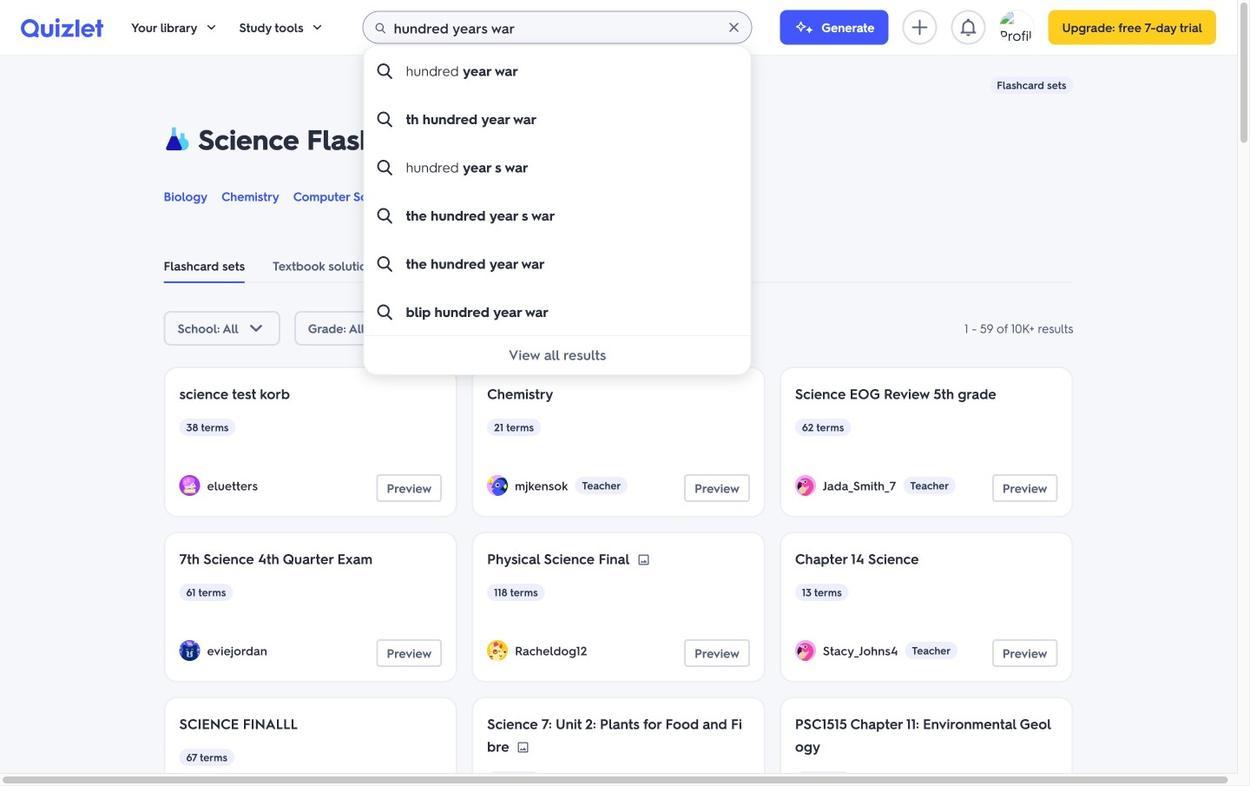 Task type: vqa. For each thing, say whether or not it's contained in the screenshot.
Theorem to the right
no



Task type: locate. For each thing, give the bounding box(es) containing it.
1 quizlet image from the top
[[21, 17, 103, 37]]

0 horizontal spatial image image
[[516, 740, 530, 754]]

image image
[[637, 553, 651, 567], [516, 740, 530, 754]]

0 vertical spatial caret down image
[[205, 20, 218, 34]]

science image
[[164, 125, 192, 153]]

profile picture image
[[1000, 10, 1035, 45], [179, 475, 200, 496], [487, 475, 508, 496], [795, 475, 816, 496], [179, 640, 200, 661], [487, 640, 508, 661], [795, 640, 816, 661]]

list box
[[364, 46, 751, 335]]

0 vertical spatial image image
[[637, 553, 651, 567]]

tab list
[[150, 248, 1088, 283]]

caret down image
[[311, 20, 325, 34]]

0 vertical spatial search image
[[375, 157, 396, 178]]

2 horizontal spatial tab
[[408, 248, 475, 283]]

close x image
[[727, 20, 741, 34]]

create image
[[910, 17, 931, 38]]

0 horizontal spatial caret down image
[[205, 20, 218, 34]]

bell image
[[958, 17, 979, 38]]

0 horizontal spatial tab
[[164, 248, 245, 283]]

1 horizontal spatial caret down image
[[246, 318, 266, 339]]

search image
[[375, 157, 396, 178], [375, 205, 396, 226], [375, 254, 396, 274]]

1 vertical spatial caret down image
[[246, 318, 266, 339]]

search list box
[[364, 45, 752, 375]]

1 horizontal spatial tab
[[273, 248, 380, 283]]

1 horizontal spatial image image
[[637, 553, 651, 567]]

list box inside search list box
[[364, 46, 751, 335]]

tab
[[164, 248, 245, 283], [273, 248, 380, 283], [408, 248, 475, 283]]

2 vertical spatial search image
[[375, 254, 396, 274]]

3 search image from the top
[[375, 254, 396, 274]]

caret down image
[[205, 20, 218, 34], [246, 318, 266, 339]]

quizlet image
[[21, 17, 103, 37], [21, 18, 103, 37]]

None search field
[[363, 11, 753, 375]]

1 vertical spatial search image
[[375, 205, 396, 226]]

search image
[[374, 21, 388, 35], [375, 61, 396, 82], [375, 109, 396, 130], [375, 302, 396, 323]]



Task type: describe. For each thing, give the bounding box(es) containing it.
Search text field
[[394, 11, 747, 44]]

sparkle image
[[794, 17, 815, 38]]

2 quizlet image from the top
[[21, 18, 103, 37]]

1 search image from the top
[[375, 157, 396, 178]]

Search field
[[364, 11, 752, 375]]

3 tab from the left
[[408, 248, 475, 283]]

1 vertical spatial image image
[[516, 740, 530, 754]]

1 tab from the left
[[164, 248, 245, 283]]

2 tab from the left
[[273, 248, 380, 283]]

2 search image from the top
[[375, 205, 396, 226]]



